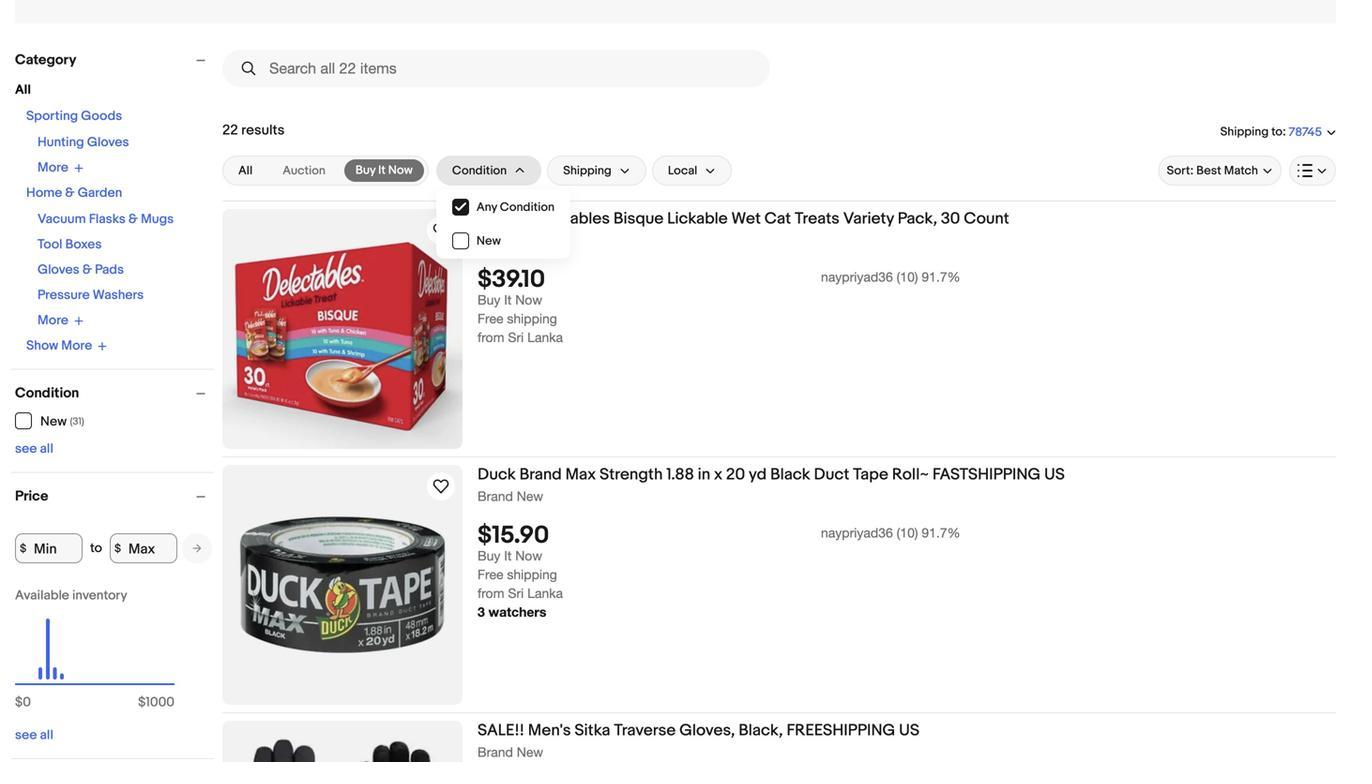 Task type: vqa. For each thing, say whether or not it's contained in the screenshot.
Agreement
no



Task type: locate. For each thing, give the bounding box(es) containing it.
1 horizontal spatial all
[[238, 164, 253, 178]]

it for naypriyad36 (10) 91.7% buy it now free shipping from sri lanka 3 watchers
[[504, 549, 512, 564]]

more down hunting
[[38, 160, 68, 176]]

brand down duck
[[478, 489, 513, 504]]

1.88
[[667, 465, 694, 485]]

see all button for condition
[[15, 442, 53, 458]]

it for naypriyad36 (10) 91.7% buy it now free shipping from sri lanka
[[504, 293, 512, 308]]

0 vertical spatial condition
[[452, 164, 507, 178]]

2 lanka from the top
[[528, 586, 563, 602]]

all
[[40, 442, 53, 458], [40, 728, 53, 744]]

new down hartz
[[477, 234, 501, 248]]

condition button up any
[[436, 156, 542, 186]]

1 vertical spatial 91.7%
[[922, 526, 961, 541]]

more for first more 'button' from the bottom of the page
[[38, 313, 68, 329]]

1 all from the top
[[40, 442, 53, 458]]

1 vertical spatial shipping
[[563, 164, 612, 178]]

lanka
[[528, 330, 563, 346], [528, 586, 563, 602]]

1 (10) from the top
[[897, 270, 918, 285]]

home
[[26, 185, 62, 201]]

2 see from the top
[[15, 728, 37, 744]]

91.7% down roll~
[[922, 526, 961, 541]]

shipping button
[[547, 156, 646, 186]]

naypriyad36 down variety
[[821, 270, 893, 285]]

brand down hartz
[[478, 233, 513, 248]]

2 horizontal spatial &
[[128, 212, 138, 228]]

free down $39.10
[[478, 311, 503, 327]]

0 vertical spatial us
[[1045, 465, 1065, 485]]

1000
[[146, 695, 175, 711]]

1 horizontal spatial to
[[1272, 125, 1283, 139]]

1 vertical spatial (10)
[[897, 526, 918, 541]]

more button down hunting
[[38, 160, 83, 176]]

it inside text field
[[378, 163, 386, 178]]

us right fastshipping
[[1045, 465, 1065, 485]]

2 from from the top
[[478, 586, 504, 602]]

see all down new (31)
[[15, 442, 53, 458]]

shipping for naypriyad36 (10) 91.7% buy it now free shipping from sri lanka
[[507, 311, 557, 327]]

(10) for naypriyad36 (10) 91.7% buy it now free shipping from sri lanka 3 watchers
[[897, 526, 918, 541]]

results
[[241, 122, 285, 139]]

hartz delectables bisque lickable wet cat treats variety pack, 30 count brand new
[[478, 209, 1010, 248]]

it right "auction" link
[[378, 163, 386, 178]]

lanka down $39.10
[[528, 330, 563, 346]]

more button up 'show more'
[[38, 313, 83, 329]]

$
[[20, 542, 26, 556], [114, 542, 121, 556], [15, 695, 23, 711], [138, 695, 146, 711]]

black
[[771, 465, 810, 485]]

tool
[[38, 237, 62, 253]]

lanka up watchers
[[528, 586, 563, 602]]

0 vertical spatial naypriyad36
[[821, 270, 893, 285]]

sale!! men's sitka traverse gloves, black, freeshipping us link
[[478, 722, 1336, 745]]

$15.90
[[478, 522, 549, 551]]

from for naypriyad36 (10) 91.7% buy it now free shipping from sri lanka
[[478, 330, 504, 346]]

brand down sale!!
[[478, 745, 513, 761]]

see down 0
[[15, 728, 37, 744]]

new up $15.90
[[517, 489, 543, 504]]

see up price
[[15, 442, 37, 458]]

sri for naypriyad36 (10) 91.7% buy it now free shipping from sri lanka
[[508, 330, 524, 346]]

shipping down $39.10
[[507, 311, 557, 327]]

1 vertical spatial all
[[40, 728, 53, 744]]

vacuum
[[38, 212, 86, 228]]

1 vertical spatial gloves
[[38, 262, 80, 278]]

1 91.7% from the top
[[922, 270, 961, 285]]

sri down $39.10
[[508, 330, 524, 346]]

2 sri from the top
[[508, 586, 524, 602]]

naypriyad36
[[821, 270, 893, 285], [821, 526, 893, 541]]

condition up any
[[452, 164, 507, 178]]

2 91.7% from the top
[[922, 526, 961, 541]]

0 vertical spatial see
[[15, 442, 37, 458]]

(10) down hartz delectables bisque lickable wet cat treats variety pack, 30 count link
[[897, 270, 918, 285]]

available
[[15, 588, 69, 604]]

naypriyad36 inside naypriyad36 (10) 91.7% buy it now free shipping from sri lanka 3 watchers
[[821, 526, 893, 541]]

1 sri from the top
[[508, 330, 524, 346]]

all down 22 results
[[238, 164, 253, 178]]

sri for naypriyad36 (10) 91.7% buy it now free shipping from sri lanka 3 watchers
[[508, 586, 524, 602]]

0 vertical spatial from
[[478, 330, 504, 346]]

see
[[15, 442, 37, 458], [15, 728, 37, 744]]

91.7%
[[922, 270, 961, 285], [922, 526, 961, 541]]

gloves up the 'pressure'
[[38, 262, 80, 278]]

0 vertical spatial buy
[[356, 163, 376, 178]]

1 see all from the top
[[15, 442, 53, 458]]

hunting gloves
[[38, 135, 129, 151]]

from for naypriyad36 (10) 91.7% buy it now free shipping from sri lanka 3 watchers
[[478, 586, 504, 602]]

1 horizontal spatial &
[[82, 262, 92, 278]]

1 shipping from the top
[[507, 311, 557, 327]]

91.7% inside naypriyad36 (10) 91.7% buy it now free shipping from sri lanka 3 watchers
[[922, 526, 961, 541]]

buy up 3
[[478, 549, 501, 564]]

home & garden link
[[26, 185, 122, 201]]

1 horizontal spatial condition button
[[436, 156, 542, 186]]

to right minimum value in $ text field
[[90, 541, 102, 557]]

see all
[[15, 442, 53, 458], [15, 728, 53, 744]]

1 vertical spatial us
[[899, 722, 920, 741]]

shipping inside shipping to : 78745
[[1221, 125, 1269, 139]]

1 vertical spatial condition button
[[15, 385, 214, 402]]

naypriyad36 for naypriyad36 (10) 91.7% buy it now free shipping from sri lanka 3 watchers
[[821, 526, 893, 541]]

(10) inside naypriyad36 (10) 91.7% buy it now free shipping from sri lanka
[[897, 270, 918, 285]]

2 vertical spatial now
[[515, 549, 542, 564]]

0 vertical spatial (10)
[[897, 270, 918, 285]]

sporting
[[26, 108, 78, 124]]

0 horizontal spatial us
[[899, 722, 920, 741]]

now inside naypriyad36 (10) 91.7% buy it now free shipping from sri lanka 3 watchers
[[515, 549, 542, 564]]

now inside naypriyad36 (10) 91.7% buy it now free shipping from sri lanka
[[515, 293, 542, 308]]

buy down new 'link'
[[478, 293, 501, 308]]

any condition link
[[437, 191, 570, 224]]

0 vertical spatial shipping
[[507, 311, 557, 327]]

1 horizontal spatial gloves
[[87, 135, 129, 151]]

see all for condition
[[15, 442, 53, 458]]

it up watchers
[[504, 549, 512, 564]]

2 all from the top
[[40, 728, 53, 744]]

1 vertical spatial condition
[[500, 200, 555, 215]]

91.7% for naypriyad36 (10) 91.7% buy it now free shipping from sri lanka
[[922, 270, 961, 285]]

lanka inside naypriyad36 (10) 91.7% buy it now free shipping from sri lanka
[[528, 330, 563, 346]]

1 vertical spatial free
[[478, 567, 503, 583]]

us right freeshipping in the bottom of the page
[[899, 722, 920, 741]]

30
[[941, 209, 960, 229]]

see all button down new (31)
[[15, 442, 53, 458]]

0 vertical spatial to
[[1272, 125, 1283, 139]]

see all button down 0
[[15, 728, 53, 744]]

lickable
[[667, 209, 728, 229]]

condition up new (31)
[[15, 385, 79, 402]]

to left the 78745
[[1272, 125, 1283, 139]]

us inside duck brand max strength 1.88 in x 20 yd black duct tape roll~ fastshipping us brand new
[[1045, 465, 1065, 485]]

pressure washers link
[[38, 288, 144, 304]]

0 vertical spatial lanka
[[528, 330, 563, 346]]

0 vertical spatial it
[[378, 163, 386, 178]]

0 vertical spatial all
[[15, 82, 31, 98]]

vacuum flasks & mugs link
[[38, 212, 174, 228]]

2 see all button from the top
[[15, 728, 53, 744]]

0 vertical spatial see all button
[[15, 442, 53, 458]]

1 vertical spatial to
[[90, 541, 102, 557]]

0 horizontal spatial all
[[15, 82, 31, 98]]

local
[[668, 164, 698, 178]]

it inside naypriyad36 (10) 91.7% buy it now free shipping from sri lanka
[[504, 293, 512, 308]]

from down $39.10
[[478, 330, 504, 346]]

free inside naypriyad36 (10) 91.7% buy it now free shipping from sri lanka
[[478, 311, 503, 327]]

buy inside naypriyad36 (10) 91.7% buy it now free shipping from sri lanka 3 watchers
[[478, 549, 501, 564]]

hunting gloves link
[[38, 135, 129, 151]]

2 see all from the top
[[15, 728, 53, 744]]

91.7% inside naypriyad36 (10) 91.7% buy it now free shipping from sri lanka
[[922, 270, 961, 285]]

see all button
[[15, 442, 53, 458], [15, 728, 53, 744]]

free
[[478, 311, 503, 327], [478, 567, 503, 583]]

more up 'show more'
[[38, 313, 68, 329]]

condition button up (31)
[[15, 385, 214, 402]]

0 vertical spatial sri
[[508, 330, 524, 346]]

sri inside naypriyad36 (10) 91.7% buy it now free shipping from sri lanka
[[508, 330, 524, 346]]

& left pads
[[82, 262, 92, 278]]

1 see from the top
[[15, 442, 37, 458]]

2 naypriyad36 from the top
[[821, 526, 893, 541]]

gloves down goods
[[87, 135, 129, 151]]

Buy It Now selected text field
[[356, 162, 413, 179]]

1 vertical spatial it
[[504, 293, 512, 308]]

from inside naypriyad36 (10) 91.7% buy it now free shipping from sri lanka
[[478, 330, 504, 346]]

brand
[[478, 233, 513, 248], [520, 465, 562, 485], [478, 489, 513, 504], [478, 745, 513, 761]]

1 vertical spatial more button
[[38, 313, 83, 329]]

any
[[477, 200, 497, 215]]

0 vertical spatial now
[[388, 163, 413, 178]]

see all down 0
[[15, 728, 53, 744]]

in
[[698, 465, 711, 485]]

Search all 22 items field
[[222, 50, 770, 87]]

shipping up match
[[1221, 125, 1269, 139]]

shipping inside naypriyad36 (10) 91.7% buy it now free shipping from sri lanka 3 watchers
[[507, 567, 557, 583]]

2 vertical spatial it
[[504, 549, 512, 564]]

it down new 'link'
[[504, 293, 512, 308]]

$39.10
[[478, 266, 545, 295]]

shipping up watchers
[[507, 567, 557, 583]]

0 vertical spatial see all
[[15, 442, 53, 458]]

naypriyad36 inside naypriyad36 (10) 91.7% buy it now free shipping from sri lanka
[[821, 270, 893, 285]]

buy inside naypriyad36 (10) 91.7% buy it now free shipping from sri lanka
[[478, 293, 501, 308]]

now for naypriyad36 (10) 91.7% buy it now free shipping from sri lanka
[[515, 293, 542, 308]]

new left (31)
[[40, 414, 67, 430]]

2 free from the top
[[478, 567, 503, 583]]

1 vertical spatial see all
[[15, 728, 53, 744]]

sale!!
[[478, 722, 525, 741]]

1 vertical spatial shipping
[[507, 567, 557, 583]]

shipping
[[1221, 125, 1269, 139], [563, 164, 612, 178]]

new
[[517, 233, 543, 248], [477, 234, 501, 248], [40, 414, 67, 430], [517, 489, 543, 504], [517, 745, 543, 761]]

1 vertical spatial lanka
[[528, 586, 563, 602]]

naypriyad36 down tape
[[821, 526, 893, 541]]

lanka for naypriyad36 (10) 91.7% buy it now free shipping from sri lanka
[[528, 330, 563, 346]]

all
[[15, 82, 31, 98], [238, 164, 253, 178]]

main content
[[222, 42, 1336, 763]]

buy right "auction" link
[[356, 163, 376, 178]]

lanka inside naypriyad36 (10) 91.7% buy it now free shipping from sri lanka 3 watchers
[[528, 586, 563, 602]]

shipping inside dropdown button
[[563, 164, 612, 178]]

0 vertical spatial free
[[478, 311, 503, 327]]

graph of available inventory between $0 and $1000+ image
[[15, 588, 175, 721]]

1 vertical spatial now
[[515, 293, 542, 308]]

1 horizontal spatial shipping
[[1221, 125, 1269, 139]]

all inside 'main content'
[[238, 164, 253, 178]]

(10) down 'duck brand max strength 1.88 in x 20 yd black duct tape roll~ fastshipping us' link
[[897, 526, 918, 541]]

2 shipping from the top
[[507, 567, 557, 583]]

Minimum Value in $ text field
[[15, 534, 83, 564]]

1 vertical spatial more
[[38, 313, 68, 329]]

1 vertical spatial see all button
[[15, 728, 53, 744]]

it inside naypriyad36 (10) 91.7% buy it now free shipping from sri lanka 3 watchers
[[504, 549, 512, 564]]

sri inside naypriyad36 (10) 91.7% buy it now free shipping from sri lanka 3 watchers
[[508, 586, 524, 602]]

1 lanka from the top
[[528, 330, 563, 346]]

1 vertical spatial buy
[[478, 293, 501, 308]]

1 from from the top
[[478, 330, 504, 346]]

new down "men's"
[[517, 745, 543, 761]]

more right show
[[61, 338, 92, 354]]

1 vertical spatial sri
[[508, 586, 524, 602]]

free for naypriyad36 (10) 91.7% buy it now free shipping from sri lanka
[[478, 311, 503, 327]]

2 vertical spatial buy
[[478, 549, 501, 564]]

show more
[[26, 338, 92, 354]]

1 vertical spatial from
[[478, 586, 504, 602]]

0 vertical spatial more button
[[38, 160, 83, 176]]

buy it now
[[356, 163, 413, 178]]

hartz delectables bisque lickable wet cat treats variety pack, 30 count link
[[478, 209, 1336, 232]]

78745
[[1289, 125, 1322, 140]]

2 (10) from the top
[[897, 526, 918, 541]]

to
[[1272, 125, 1283, 139], [90, 541, 102, 557]]

20
[[726, 465, 745, 485]]

0 vertical spatial all
[[40, 442, 53, 458]]

1 horizontal spatial us
[[1045, 465, 1065, 485]]

from inside naypriyad36 (10) 91.7% buy it now free shipping from sri lanka 3 watchers
[[478, 586, 504, 602]]

buy for naypriyad36 (10) 91.7% buy it now free shipping from sri lanka 3 watchers
[[478, 549, 501, 564]]

more button
[[38, 160, 83, 176], [38, 313, 83, 329]]

condition right any
[[500, 200, 555, 215]]

sri up watchers
[[508, 586, 524, 602]]

1 see all button from the top
[[15, 442, 53, 458]]

shipping for shipping
[[563, 164, 612, 178]]

from up 3
[[478, 586, 504, 602]]

duck brand max strength 1.88 in x 20 yd black duct tape roll~ fastshipping us link
[[478, 465, 1336, 488]]

0
[[23, 695, 31, 711]]

variety
[[843, 209, 894, 229]]

1 vertical spatial all
[[238, 164, 253, 178]]

shipping up delectables
[[563, 164, 612, 178]]

1 vertical spatial see
[[15, 728, 37, 744]]

0 vertical spatial more
[[38, 160, 68, 176]]

(10)
[[897, 270, 918, 285], [897, 526, 918, 541]]

condition button
[[436, 156, 542, 186], [15, 385, 214, 402]]

free up 3
[[478, 567, 503, 583]]

see for condition
[[15, 442, 37, 458]]

main content containing $39.10
[[222, 42, 1336, 763]]

0 horizontal spatial shipping
[[563, 164, 612, 178]]

new (31)
[[40, 414, 84, 430]]

1 free from the top
[[478, 311, 503, 327]]

all down category
[[15, 82, 31, 98]]

duck
[[478, 465, 516, 485]]

0 vertical spatial gloves
[[87, 135, 129, 151]]

3
[[478, 605, 485, 621]]

0 horizontal spatial to
[[90, 541, 102, 557]]

2 more button from the top
[[38, 313, 83, 329]]

& left mugs
[[128, 212, 138, 228]]

category
[[15, 52, 76, 69]]

shipping
[[507, 311, 557, 327], [507, 567, 557, 583]]

0 vertical spatial 91.7%
[[922, 270, 961, 285]]

1 naypriyad36 from the top
[[821, 270, 893, 285]]

1 vertical spatial naypriyad36
[[821, 526, 893, 541]]

condition
[[452, 164, 507, 178], [500, 200, 555, 215], [15, 385, 79, 402]]

(10) for naypriyad36 (10) 91.7% buy it now free shipping from sri lanka
[[897, 270, 918, 285]]

free inside naypriyad36 (10) 91.7% buy it now free shipping from sri lanka 3 watchers
[[478, 567, 503, 583]]

0 vertical spatial shipping
[[1221, 125, 1269, 139]]

inventory
[[72, 588, 127, 604]]

hartz delectables bisque lickable wet cat treats variety pack, 30 count heading
[[478, 209, 1010, 229]]

91.7% down 30 at the top right of page
[[922, 270, 961, 285]]

0 horizontal spatial &
[[65, 185, 75, 201]]

0 vertical spatial &
[[65, 185, 75, 201]]

2 vertical spatial more
[[61, 338, 92, 354]]

(10) inside naypriyad36 (10) 91.7% buy it now free shipping from sri lanka 3 watchers
[[897, 526, 918, 541]]

0 horizontal spatial gloves
[[38, 262, 80, 278]]

1 vertical spatial &
[[128, 212, 138, 228]]

all link
[[227, 160, 264, 182]]

new down "any condition"
[[517, 233, 543, 248]]

& right home
[[65, 185, 75, 201]]

shipping inside naypriyad36 (10) 91.7% buy it now free shipping from sri lanka
[[507, 311, 557, 327]]



Task type: describe. For each thing, give the bounding box(es) containing it.
x
[[714, 465, 723, 485]]

buy for naypriyad36 (10) 91.7% buy it now free shipping from sri lanka
[[478, 293, 501, 308]]

cat
[[765, 209, 791, 229]]

best
[[1197, 164, 1222, 178]]

to inside shipping to : 78745
[[1272, 125, 1283, 139]]

pressure
[[38, 288, 90, 304]]

shipping to : 78745
[[1221, 125, 1322, 140]]

new inside hartz delectables bisque lickable wet cat treats variety pack, 30 count brand new
[[517, 233, 543, 248]]

tape
[[853, 465, 889, 485]]

naypriyad36 (10) 91.7% buy it now free shipping from sri lanka 3 watchers
[[478, 526, 961, 621]]

1 more button from the top
[[38, 160, 83, 176]]

duct
[[814, 465, 850, 485]]

new inside 'link'
[[477, 234, 501, 248]]

yd
[[749, 465, 767, 485]]

delectables
[[521, 209, 610, 229]]

free for naypriyad36 (10) 91.7% buy it now free shipping from sri lanka 3 watchers
[[478, 567, 503, 583]]

watch hartz delectables bisque lickable wet cat treats variety pack, 30 count image
[[430, 220, 452, 242]]

91.7% for naypriyad36 (10) 91.7% buy it now free shipping from sri lanka 3 watchers
[[922, 526, 961, 541]]

buy inside text field
[[356, 163, 376, 178]]

sale!! men's sitka traverse gloves, black, freeshipping us brand new
[[478, 722, 920, 761]]

bisque
[[614, 209, 664, 229]]

gloves,
[[680, 722, 735, 741]]

show more button
[[26, 338, 107, 354]]

count
[[964, 209, 1010, 229]]

home & garden
[[26, 185, 122, 201]]

sort:
[[1167, 164, 1194, 178]]

duck brand max strength 1.88 in x 20 yd black duct tape roll~ fastshipping us brand new
[[478, 465, 1065, 504]]

us inside sale!! men's sitka traverse gloves, black, freeshipping us brand new
[[899, 722, 920, 741]]

2 vertical spatial &
[[82, 262, 92, 278]]

men's
[[528, 722, 571, 741]]

now for naypriyad36 (10) 91.7% buy it now free shipping from sri lanka 3 watchers
[[515, 549, 542, 564]]

flasks
[[89, 212, 126, 228]]

local button
[[652, 156, 732, 186]]

freeshipping
[[787, 722, 896, 741]]

roll~
[[892, 465, 929, 485]]

all for price
[[40, 728, 53, 744]]

mugs
[[141, 212, 174, 228]]

max
[[566, 465, 596, 485]]

watch duck brand max strength 1.88 in x 20 yd black duct tape roll~ fastshipping us image
[[430, 476, 452, 498]]

any condition
[[477, 200, 555, 215]]

brand inside sale!! men's sitka traverse gloves, black, freeshipping us brand new
[[478, 745, 513, 761]]

new inside duck brand max strength 1.88 in x 20 yd black duct tape roll~ fastshipping us brand new
[[517, 489, 543, 504]]

gloves inside vacuum flasks & mugs tool boxes gloves & pads pressure washers
[[38, 262, 80, 278]]

sort: best match button
[[1159, 156, 1282, 186]]

tool boxes link
[[38, 237, 102, 253]]

more for 2nd more 'button' from the bottom
[[38, 160, 68, 176]]

(31)
[[70, 416, 84, 428]]

price button
[[15, 488, 214, 505]]

goods
[[81, 108, 122, 124]]

now inside text field
[[388, 163, 413, 178]]

Maximum Value in $ text field
[[110, 534, 177, 564]]

hunting
[[38, 135, 84, 151]]

fastshipping
[[933, 465, 1041, 485]]

hartz delectables bisque lickable wet cat treats variety pack, 30 count image
[[222, 209, 463, 450]]

22 results
[[222, 122, 285, 139]]

22
[[222, 122, 238, 139]]

auction link
[[271, 160, 337, 182]]

duck brand max strength 1.88 in x 20 yd black duct tape roll~ fastshipping us heading
[[478, 465, 1065, 485]]

duck brand max strength 1.88 in x 20 yd black duct tape roll~ fastshipping us image
[[222, 465, 463, 706]]

$ 1000
[[138, 695, 175, 711]]

price
[[15, 488, 48, 505]]

sporting goods
[[26, 108, 122, 124]]

available inventory
[[15, 588, 127, 604]]

new link
[[437, 224, 570, 258]]

all for condition
[[40, 442, 53, 458]]

brand left max
[[520, 465, 562, 485]]

pads
[[95, 262, 124, 278]]

0 horizontal spatial condition button
[[15, 385, 214, 402]]

vacuum flasks & mugs tool boxes gloves & pads pressure washers
[[38, 212, 174, 304]]

see for price
[[15, 728, 37, 744]]

boxes
[[65, 237, 102, 253]]

match
[[1224, 164, 1258, 178]]

category button
[[15, 52, 214, 69]]

wet
[[732, 209, 761, 229]]

see all for price
[[15, 728, 53, 744]]

auction
[[283, 164, 326, 178]]

$ 0
[[15, 695, 31, 711]]

sporting goods link
[[26, 108, 122, 124]]

naypriyad36 (10) 91.7% buy it now free shipping from sri lanka
[[478, 270, 961, 346]]

brand inside hartz delectables bisque lickable wet cat treats variety pack, 30 count brand new
[[478, 233, 513, 248]]

buy it now link
[[344, 160, 424, 182]]

sale!! men's sitka traverse gloves, black, freeshipping us heading
[[478, 722, 920, 741]]

listing options selector. list view selected. image
[[1298, 163, 1328, 178]]

see all button for price
[[15, 728, 53, 744]]

shipping for naypriyad36 (10) 91.7% buy it now free shipping from sri lanka 3 watchers
[[507, 567, 557, 583]]

sort: best match
[[1167, 164, 1258, 178]]

show
[[26, 338, 58, 354]]

garden
[[78, 185, 122, 201]]

2 vertical spatial condition
[[15, 385, 79, 402]]

treats
[[795, 209, 840, 229]]

new inside sale!! men's sitka traverse gloves, black, freeshipping us brand new
[[517, 745, 543, 761]]

:
[[1283, 125, 1286, 139]]

sale!! men's sitka traverse gloves, black, freeshipping us image
[[222, 722, 463, 763]]

hartz
[[478, 209, 517, 229]]

gloves & pads link
[[38, 262, 124, 278]]

traverse
[[614, 722, 676, 741]]

lanka for naypriyad36 (10) 91.7% buy it now free shipping from sri lanka 3 watchers
[[528, 586, 563, 602]]

watchers
[[489, 605, 547, 621]]

washers
[[93, 288, 144, 304]]

pack,
[[898, 209, 938, 229]]

sitka
[[575, 722, 611, 741]]

naypriyad36 for naypriyad36 (10) 91.7% buy it now free shipping from sri lanka
[[821, 270, 893, 285]]

black,
[[739, 722, 783, 741]]

0 vertical spatial condition button
[[436, 156, 542, 186]]

shipping for shipping to : 78745
[[1221, 125, 1269, 139]]



